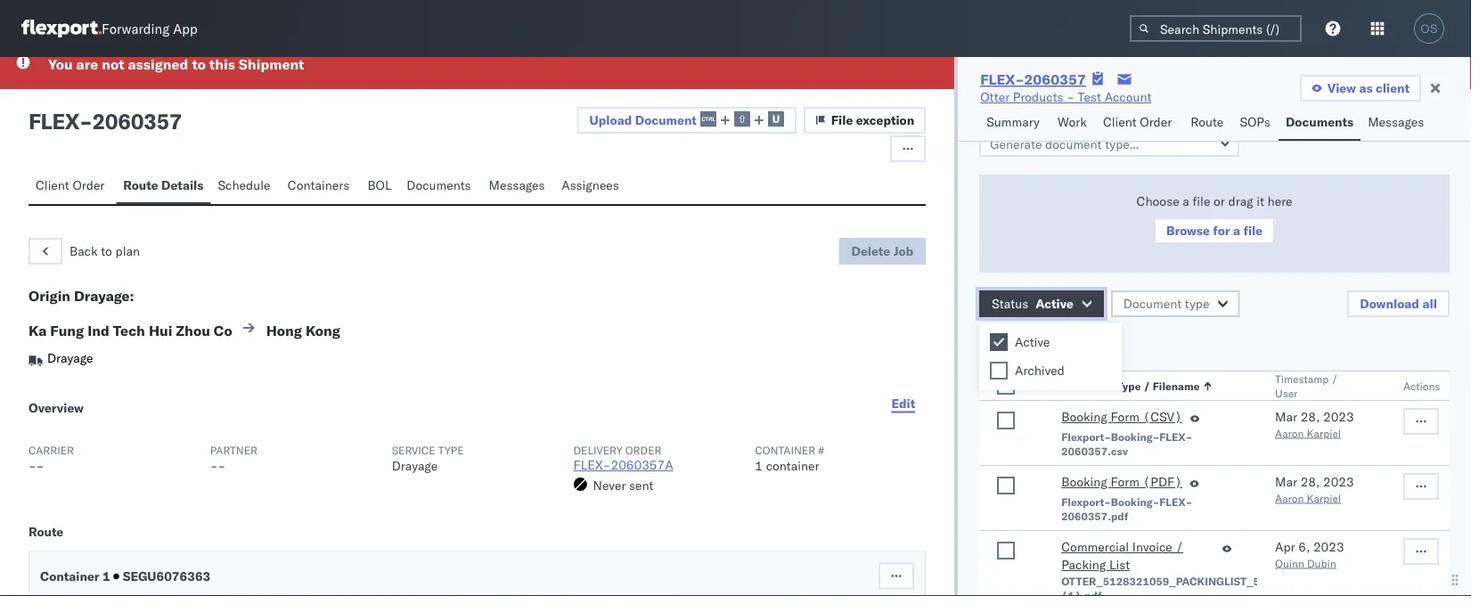 Task type: describe. For each thing, give the bounding box(es) containing it.
service
[[392, 443, 435, 457]]

0 horizontal spatial client
[[36, 177, 69, 193]]

work button
[[1051, 106, 1096, 141]]

0 vertical spatial client
[[1103, 114, 1137, 130]]

summary
[[987, 114, 1040, 130]]

otter products - test account
[[981, 89, 1152, 105]]

status active
[[992, 296, 1074, 312]]

/ for document type / filename
[[1144, 379, 1151, 393]]

booking for booking form (csv)
[[1062, 409, 1108, 425]]

28, for booking form (csv)
[[1301, 409, 1320, 425]]

drag
[[1229, 193, 1254, 209]]

document for document type
[[1124, 296, 1182, 312]]

flex-2060357
[[981, 70, 1086, 88]]

drayage inside service type drayage
[[392, 458, 438, 474]]

files
[[1040, 336, 1066, 352]]

flexport-booking-flex- 2060357.pdf
[[1062, 495, 1193, 523]]

booking- for (csv)
[[1111, 430, 1160, 443]]

products
[[1013, 89, 1064, 105]]

0 horizontal spatial a
[[1183, 193, 1190, 209]]

messages for sops
[[1368, 114, 1425, 130]]

user
[[1276, 386, 1298, 400]]

0 vertical spatial active
[[1036, 296, 1074, 312]]

order
[[625, 443, 662, 457]]

documents for sops
[[1286, 114, 1354, 130]]

a inside button
[[1234, 223, 1241, 238]]

flex-2060357a
[[574, 457, 674, 473]]

mar 28, 2023 aaron karpiel for (pdf)
[[1276, 474, 1355, 505]]

flex
[[29, 108, 79, 135]]

2060357a
[[611, 457, 674, 473]]

0 horizontal spatial 1
[[103, 568, 110, 584]]

container for container # 1 container
[[755, 443, 816, 457]]

exception
[[856, 112, 915, 128]]

archived
[[1015, 363, 1065, 378]]

uploaded files ∙ 4
[[980, 336, 1088, 352]]

choose
[[1137, 193, 1180, 209]]

route for the route button
[[1191, 114, 1224, 130]]

carrier --
[[29, 443, 74, 474]]

edit
[[892, 395, 916, 411]]

/ for commercial invoice / packing list
[[1176, 539, 1184, 555]]

assigned
[[128, 55, 188, 73]]

view as client
[[1328, 80, 1410, 96]]

file inside button
[[1244, 223, 1263, 238]]

delivery
[[574, 443, 623, 457]]

plan
[[115, 243, 140, 259]]

containers button
[[281, 169, 361, 204]]

karpiel for (csv)
[[1307, 427, 1342, 440]]

container 1
[[40, 568, 113, 584]]

commercial invoice / packing list link
[[1062, 538, 1215, 574]]

28, for booking form (pdf)
[[1301, 474, 1320, 490]]

booking form (pdf) link
[[1062, 473, 1183, 495]]

otter_5128321059_packinglist_5128321059
[[1062, 574, 1320, 588]]

segu6076363
[[120, 568, 211, 584]]

partner --
[[210, 443, 258, 474]]

(pdf)
[[1143, 474, 1183, 490]]

otter_5128321059_packinglist_5128321059 (1).pdf
[[1062, 574, 1320, 596]]

browse for a file
[[1167, 223, 1263, 238]]

status
[[992, 296, 1029, 312]]

back to plan
[[70, 243, 140, 259]]

otter products - test account link
[[981, 88, 1152, 106]]

4
[[1080, 336, 1088, 352]]

flexport- for booking form (pdf)
[[1062, 495, 1111, 509]]

work
[[1058, 114, 1087, 130]]

origin drayage:
[[29, 287, 134, 305]]

route for route details
[[123, 177, 158, 193]]

back
[[70, 243, 98, 259]]

1 horizontal spatial to
[[192, 55, 206, 73]]

upload document
[[590, 112, 697, 128]]

filename
[[1153, 379, 1200, 393]]

forwarding app link
[[21, 20, 198, 37]]

document type button
[[1111, 291, 1240, 317]]

booking for booking form (pdf)
[[1062, 474, 1108, 490]]

1 inside container # 1 container
[[755, 458, 763, 474]]

assignees button
[[555, 169, 630, 204]]

are
[[76, 55, 98, 73]]

app
[[173, 20, 198, 37]]

(1).pdf
[[1062, 589, 1102, 596]]

document type / filename button
[[1058, 375, 1240, 393]]

flex-2060357a button
[[574, 457, 674, 473]]

uploaded
[[980, 336, 1037, 352]]

commercial
[[1062, 539, 1129, 555]]

schedule button
[[211, 169, 281, 204]]

messages button for sops
[[1361, 106, 1434, 141]]

form for (csv)
[[1111, 409, 1140, 425]]

file
[[831, 112, 853, 128]]

bol button
[[361, 169, 400, 204]]

kong
[[306, 322, 340, 340]]

invoice
[[1133, 539, 1173, 555]]

flex - 2060357
[[29, 108, 182, 135]]

download all
[[1360, 296, 1438, 312]]

0 vertical spatial order
[[1140, 114, 1172, 130]]

0 horizontal spatial client order
[[36, 177, 105, 193]]

container for container 1
[[40, 568, 99, 584]]

or
[[1214, 193, 1225, 209]]

it
[[1257, 193, 1265, 209]]

browse for a file button
[[1154, 217, 1276, 244]]

quinn
[[1276, 557, 1305, 570]]

flex- up otter at the right of page
[[981, 70, 1025, 88]]

document type
[[1124, 296, 1210, 312]]

∙
[[1069, 336, 1077, 352]]

karpiel for (pdf)
[[1307, 492, 1342, 505]]

document type / filename
[[1062, 379, 1200, 393]]

sent
[[629, 477, 654, 493]]

type
[[1185, 296, 1210, 312]]

booking- for (pdf)
[[1111, 495, 1160, 509]]

0 horizontal spatial document
[[635, 112, 697, 128]]

never sent
[[593, 477, 654, 493]]

#
[[819, 443, 825, 457]]

documents button for bol
[[400, 169, 482, 204]]

actions
[[1404, 379, 1441, 393]]

type for /
[[1117, 379, 1141, 393]]



Task type: locate. For each thing, give the bounding box(es) containing it.
flex- inside flexport-booking-flex- 2060357.pdf
[[1160, 495, 1193, 509]]

flexport- up 2060357.pdf
[[1062, 495, 1111, 509]]

/ right invoice
[[1176, 539, 1184, 555]]

1 karpiel from the top
[[1307, 427, 1342, 440]]

1 vertical spatial client order button
[[29, 169, 116, 204]]

1 vertical spatial documents button
[[400, 169, 482, 204]]

None checkbox
[[990, 333, 1008, 351], [998, 377, 1015, 395], [998, 477, 1015, 495], [990, 333, 1008, 351], [998, 377, 1015, 395], [998, 477, 1015, 495]]

2 horizontal spatial route
[[1191, 114, 1224, 130]]

1 horizontal spatial document
[[1062, 379, 1115, 393]]

flex- down (pdf) on the right of the page
[[1160, 495, 1193, 509]]

as
[[1360, 80, 1373, 96]]

0 vertical spatial document
[[635, 112, 697, 128]]

mar down user
[[1276, 409, 1298, 425]]

2 karpiel from the top
[[1307, 492, 1342, 505]]

Search Shipments (/) text field
[[1130, 15, 1302, 42]]

download all button
[[1348, 291, 1450, 317]]

0 vertical spatial type
[[1117, 379, 1141, 393]]

you are not assigned to this shipment
[[48, 55, 304, 73]]

0 vertical spatial to
[[192, 55, 206, 73]]

mar up the apr
[[1276, 474, 1298, 490]]

2 booking- from the top
[[1111, 495, 1160, 509]]

aaron for (pdf)
[[1276, 492, 1304, 505]]

Generate document type... text field
[[980, 130, 1240, 157]]

1 horizontal spatial /
[[1176, 539, 1184, 555]]

booking up 2060357.csv
[[1062, 409, 1108, 425]]

1 vertical spatial flexport-
[[1062, 495, 1111, 509]]

1 mar from the top
[[1276, 409, 1298, 425]]

flexport. image
[[21, 20, 102, 37]]

aaron for (csv)
[[1276, 427, 1304, 440]]

0 vertical spatial drayage
[[47, 350, 93, 366]]

1 vertical spatial mar 28, 2023 aaron karpiel
[[1276, 474, 1355, 505]]

flexport- for booking form (csv)
[[1062, 430, 1111, 443]]

container
[[766, 458, 820, 474]]

client up generate document type... text box
[[1103, 114, 1137, 130]]

dubin
[[1308, 557, 1337, 570]]

1 vertical spatial 2023
[[1324, 474, 1355, 490]]

6,
[[1299, 539, 1311, 555]]

1 vertical spatial 1
[[103, 568, 110, 584]]

1 28, from the top
[[1301, 409, 1320, 425]]

1 horizontal spatial 1
[[755, 458, 763, 474]]

type right service
[[438, 443, 464, 457]]

0 vertical spatial documents
[[1286, 114, 1354, 130]]

container inside container # 1 container
[[755, 443, 816, 457]]

1 vertical spatial mar
[[1276, 474, 1298, 490]]

1 vertical spatial a
[[1234, 223, 1241, 238]]

1 vertical spatial 28,
[[1301, 474, 1320, 490]]

order down flex - 2060357
[[73, 177, 105, 193]]

1 horizontal spatial documents button
[[1279, 106, 1361, 141]]

1 vertical spatial documents
[[407, 177, 471, 193]]

1 horizontal spatial client order button
[[1096, 106, 1184, 141]]

documents button
[[1279, 106, 1361, 141], [400, 169, 482, 204]]

client order button down "account"
[[1096, 106, 1184, 141]]

client order button
[[1096, 106, 1184, 141], [29, 169, 116, 204]]

2023 inside 'apr 6, 2023 quinn dubin'
[[1314, 539, 1345, 555]]

0 horizontal spatial type
[[438, 443, 464, 457]]

1 vertical spatial karpiel
[[1307, 492, 1342, 505]]

0 vertical spatial documents button
[[1279, 106, 1361, 141]]

test
[[1078, 89, 1102, 105]]

drayage down service
[[392, 458, 438, 474]]

1 vertical spatial document
[[1124, 296, 1182, 312]]

0 horizontal spatial file
[[1193, 193, 1211, 209]]

0 vertical spatial booking
[[1062, 409, 1108, 425]]

1 horizontal spatial messages
[[1368, 114, 1425, 130]]

aaron down user
[[1276, 427, 1304, 440]]

apr 6, 2023 quinn dubin
[[1276, 539, 1345, 570]]

28, up 6, on the right bottom of page
[[1301, 474, 1320, 490]]

route button
[[1184, 106, 1233, 141]]

upload
[[590, 112, 632, 128]]

flex- inside flexport-booking-flex- 2060357.csv
[[1160, 430, 1193, 443]]

form up flexport-booking-flex- 2060357.csv in the bottom right of the page
[[1111, 409, 1140, 425]]

co
[[214, 322, 232, 340]]

2023 up 'apr 6, 2023 quinn dubin'
[[1324, 474, 1355, 490]]

file exception button
[[804, 107, 926, 134], [804, 107, 926, 134]]

1 horizontal spatial container
[[755, 443, 816, 457]]

type inside button
[[1117, 379, 1141, 393]]

1 form from the top
[[1111, 409, 1140, 425]]

0 horizontal spatial container
[[40, 568, 99, 584]]

to left this
[[192, 55, 206, 73]]

partner
[[210, 443, 258, 457]]

zhou
[[176, 322, 210, 340]]

0 vertical spatial mar 28, 2023 aaron karpiel
[[1276, 409, 1355, 440]]

2060357 up otter products - test account
[[1025, 70, 1086, 88]]

summary button
[[980, 106, 1051, 141]]

messages
[[1368, 114, 1425, 130], [489, 177, 545, 193]]

ka fung ind tech hui zhou co
[[29, 322, 232, 340]]

list
[[1110, 557, 1130, 573]]

karpiel
[[1307, 427, 1342, 440], [1307, 492, 1342, 505]]

0 vertical spatial a
[[1183, 193, 1190, 209]]

0 vertical spatial 2060357
[[1025, 70, 1086, 88]]

delivery order
[[574, 443, 662, 457]]

1 vertical spatial booking
[[1062, 474, 1108, 490]]

shipment
[[239, 55, 304, 73]]

active up files
[[1036, 296, 1074, 312]]

assignees
[[562, 177, 619, 193]]

2 aaron from the top
[[1276, 492, 1304, 505]]

1 vertical spatial drayage
[[392, 458, 438, 474]]

1 vertical spatial messages button
[[482, 169, 555, 204]]

2 flexport- from the top
[[1062, 495, 1111, 509]]

/ inside the 'commercial invoice / packing list'
[[1176, 539, 1184, 555]]

None checkbox
[[990, 362, 1008, 380], [998, 412, 1015, 430], [998, 542, 1015, 560], [990, 362, 1008, 380], [998, 412, 1015, 430], [998, 542, 1015, 560]]

documents right bol button
[[407, 177, 471, 193]]

all
[[1423, 296, 1438, 312]]

karpiel up 6, on the right bottom of page
[[1307, 492, 1342, 505]]

2023 down timestamp / user button at the right bottom of page
[[1324, 409, 1355, 425]]

document
[[635, 112, 697, 128], [1124, 296, 1182, 312], [1062, 379, 1115, 393]]

mar 28, 2023 aaron karpiel for (csv)
[[1276, 409, 1355, 440]]

messages left assignees
[[489, 177, 545, 193]]

booking- down "booking form (csv)" link at the bottom right
[[1111, 430, 1160, 443]]

/ inside document type / filename button
[[1144, 379, 1151, 393]]

flex-2060357 link
[[981, 70, 1086, 88]]

mar 28, 2023 aaron karpiel
[[1276, 409, 1355, 440], [1276, 474, 1355, 505]]

booking form (csv) link
[[1062, 408, 1183, 430]]

0 vertical spatial form
[[1111, 409, 1140, 425]]

messages down client
[[1368, 114, 1425, 130]]

0 vertical spatial flexport-
[[1062, 430, 1111, 443]]

aaron up the apr
[[1276, 492, 1304, 505]]

0 vertical spatial file
[[1193, 193, 1211, 209]]

account
[[1105, 89, 1152, 105]]

flex-
[[981, 70, 1025, 88], [1160, 430, 1193, 443], [574, 457, 611, 473], [1160, 495, 1193, 509]]

0 vertical spatial mar
[[1276, 409, 1298, 425]]

1 vertical spatial aaron
[[1276, 492, 1304, 505]]

to left plan
[[101, 243, 112, 259]]

never
[[593, 477, 626, 493]]

0 vertical spatial messages
[[1368, 114, 1425, 130]]

0 vertical spatial route
[[1191, 114, 1224, 130]]

/
[[1332, 372, 1339, 386], [1144, 379, 1151, 393], [1176, 539, 1184, 555]]

1 vertical spatial file
[[1244, 223, 1263, 238]]

0 horizontal spatial /
[[1144, 379, 1151, 393]]

containers
[[288, 177, 350, 193]]

2 vertical spatial document
[[1062, 379, 1115, 393]]

0 horizontal spatial 2060357
[[92, 108, 182, 135]]

messages button left assignees
[[482, 169, 555, 204]]

messages button for bol
[[482, 169, 555, 204]]

0 horizontal spatial documents button
[[400, 169, 482, 204]]

documents button down view
[[1279, 106, 1361, 141]]

a right 'choose'
[[1183, 193, 1190, 209]]

route details
[[123, 177, 204, 193]]

you
[[48, 55, 73, 73]]

sops button
[[1233, 106, 1279, 141]]

0 vertical spatial 2023
[[1324, 409, 1355, 425]]

1 vertical spatial route
[[123, 177, 158, 193]]

documents button right bol
[[400, 169, 482, 204]]

0 horizontal spatial order
[[73, 177, 105, 193]]

drayage
[[47, 350, 93, 366], [392, 458, 438, 474]]

2060357.pdf
[[1062, 509, 1129, 523]]

flexport- inside flexport-booking-flex- 2060357.csv
[[1062, 430, 1111, 443]]

here
[[1268, 193, 1293, 209]]

2023 up dubin
[[1314, 539, 1345, 555]]

mar 28, 2023 aaron karpiel up 6, on the right bottom of page
[[1276, 474, 1355, 505]]

messages button down client
[[1361, 106, 1434, 141]]

type inside service type drayage
[[438, 443, 464, 457]]

otter
[[981, 89, 1010, 105]]

messages for bol
[[489, 177, 545, 193]]

2 vertical spatial route
[[29, 524, 64, 539]]

flexport- up 2060357.csv
[[1062, 430, 1111, 443]]

0 vertical spatial 1
[[755, 458, 763, 474]]

1 left container
[[755, 458, 763, 474]]

1 horizontal spatial order
[[1140, 114, 1172, 130]]

0 horizontal spatial client order button
[[29, 169, 116, 204]]

document left type
[[1124, 296, 1182, 312]]

1 vertical spatial booking-
[[1111, 495, 1160, 509]]

1 aaron from the top
[[1276, 427, 1304, 440]]

booking- inside flexport-booking-flex- 2060357.pdf
[[1111, 495, 1160, 509]]

client down flex
[[36, 177, 69, 193]]

flex- down delivery
[[574, 457, 611, 473]]

2 horizontal spatial document
[[1124, 296, 1182, 312]]

1 booking from the top
[[1062, 409, 1108, 425]]

1 vertical spatial type
[[438, 443, 464, 457]]

1 vertical spatial container
[[40, 568, 99, 584]]

0 horizontal spatial to
[[101, 243, 112, 259]]

2023 for /
[[1314, 539, 1345, 555]]

documents down view
[[1286, 114, 1354, 130]]

2 booking from the top
[[1062, 474, 1108, 490]]

mar 28, 2023 aaron karpiel down timestamp / user
[[1276, 409, 1355, 440]]

0 vertical spatial container
[[755, 443, 816, 457]]

service type drayage
[[392, 443, 464, 474]]

2 vertical spatial 2023
[[1314, 539, 1345, 555]]

route left "sops"
[[1191, 114, 1224, 130]]

0 horizontal spatial drayage
[[47, 350, 93, 366]]

document for document type / filename
[[1062, 379, 1115, 393]]

drayage:
[[74, 287, 134, 305]]

to
[[192, 55, 206, 73], [101, 243, 112, 259]]

hong kong
[[266, 322, 340, 340]]

0 horizontal spatial documents
[[407, 177, 471, 193]]

1 left segu6076363
[[103, 568, 110, 584]]

ind
[[88, 322, 109, 340]]

1 mar 28, 2023 aaron karpiel from the top
[[1276, 409, 1355, 440]]

1 horizontal spatial 2060357
[[1025, 70, 1086, 88]]

2023 for (pdf)
[[1324, 474, 1355, 490]]

1 booking- from the top
[[1111, 430, 1160, 443]]

2 mar from the top
[[1276, 474, 1298, 490]]

(csv)
[[1143, 409, 1183, 425]]

form for (pdf)
[[1111, 474, 1140, 490]]

1 vertical spatial messages
[[489, 177, 545, 193]]

container # 1 container
[[755, 443, 825, 474]]

client order down flex
[[36, 177, 105, 193]]

1 vertical spatial client order
[[36, 177, 105, 193]]

timestamp
[[1276, 372, 1329, 386]]

view as client button
[[1300, 75, 1422, 102]]

file
[[1193, 193, 1211, 209], [1244, 223, 1263, 238]]

1 horizontal spatial client order
[[1103, 114, 1172, 130]]

1 horizontal spatial type
[[1117, 379, 1141, 393]]

0 vertical spatial client order
[[1103, 114, 1172, 130]]

2 form from the top
[[1111, 474, 1140, 490]]

client order down "account"
[[1103, 114, 1172, 130]]

file down it
[[1244, 223, 1263, 238]]

booking form (pdf)
[[1062, 474, 1183, 490]]

form up flexport-booking-flex- 2060357.pdf
[[1111, 474, 1140, 490]]

active up archived
[[1015, 334, 1050, 350]]

ka
[[29, 322, 47, 340]]

/ right timestamp
[[1332, 372, 1339, 386]]

file exception
[[831, 112, 915, 128]]

karpiel down timestamp / user button at the right bottom of page
[[1307, 427, 1342, 440]]

/ left the filename
[[1144, 379, 1151, 393]]

route up container 1
[[29, 524, 64, 539]]

1 vertical spatial order
[[73, 177, 105, 193]]

1 horizontal spatial documents
[[1286, 114, 1354, 130]]

documents button for sops
[[1279, 106, 1361, 141]]

client order button up back
[[29, 169, 116, 204]]

flexport-booking-flex- 2060357.csv
[[1062, 430, 1193, 458]]

1 vertical spatial 2060357
[[92, 108, 182, 135]]

type up booking form (csv)
[[1117, 379, 1141, 393]]

browse
[[1167, 223, 1210, 238]]

0 vertical spatial karpiel
[[1307, 427, 1342, 440]]

0 horizontal spatial messages
[[489, 177, 545, 193]]

1 vertical spatial active
[[1015, 334, 1050, 350]]

order
[[1140, 114, 1172, 130], [73, 177, 105, 193]]

booking- inside flexport-booking-flex- 2060357.csv
[[1111, 430, 1160, 443]]

1 horizontal spatial messages button
[[1361, 106, 1434, 141]]

/ inside timestamp / user
[[1332, 372, 1339, 386]]

documents for bol
[[407, 177, 471, 193]]

client order
[[1103, 114, 1172, 130], [36, 177, 105, 193]]

0 vertical spatial messages button
[[1361, 106, 1434, 141]]

document right the upload
[[635, 112, 697, 128]]

type for drayage
[[438, 443, 464, 457]]

2023 for (csv)
[[1324, 409, 1355, 425]]

document down 4
[[1062, 379, 1115, 393]]

28, down timestamp / user
[[1301, 409, 1320, 425]]

1 vertical spatial form
[[1111, 474, 1140, 490]]

for
[[1213, 223, 1231, 238]]

0 horizontal spatial route
[[29, 524, 64, 539]]

1 horizontal spatial a
[[1234, 223, 1241, 238]]

1 vertical spatial to
[[101, 243, 112, 259]]

apr
[[1276, 539, 1296, 555]]

0 vertical spatial booking-
[[1111, 430, 1160, 443]]

a right for
[[1234, 223, 1241, 238]]

flexport- inside flexport-booking-flex- 2060357.pdf
[[1062, 495, 1111, 509]]

route left details
[[123, 177, 158, 193]]

1 horizontal spatial drayage
[[392, 458, 438, 474]]

order down "account"
[[1140, 114, 1172, 130]]

1 flexport- from the top
[[1062, 430, 1111, 443]]

1 horizontal spatial file
[[1244, 223, 1263, 238]]

1
[[755, 458, 763, 474], [103, 568, 110, 584]]

view
[[1328, 80, 1357, 96]]

drayage down fung
[[47, 350, 93, 366]]

2 28, from the top
[[1301, 474, 1320, 490]]

mar for booking form (csv)
[[1276, 409, 1298, 425]]

sops
[[1240, 114, 1271, 130]]

2 mar 28, 2023 aaron karpiel from the top
[[1276, 474, 1355, 505]]

booking form (csv)
[[1062, 409, 1183, 425]]

2 horizontal spatial /
[[1332, 372, 1339, 386]]

1 vertical spatial client
[[36, 177, 69, 193]]

1 horizontal spatial route
[[123, 177, 158, 193]]

hui
[[149, 322, 172, 340]]

choose a file or drag it here
[[1137, 193, 1293, 209]]

bol
[[368, 177, 392, 193]]

2060357 down assigned
[[92, 108, 182, 135]]

0 vertical spatial client order button
[[1096, 106, 1184, 141]]

schedule
[[218, 177, 271, 193]]

messages button
[[1361, 106, 1434, 141], [482, 169, 555, 204]]

0 vertical spatial aaron
[[1276, 427, 1304, 440]]

file left or
[[1193, 193, 1211, 209]]

details
[[161, 177, 204, 193]]

booking down 2060357.csv
[[1062, 474, 1108, 490]]

2060357.csv
[[1062, 444, 1129, 458]]

booking- down booking form (pdf) link
[[1111, 495, 1160, 509]]

1 horizontal spatial client
[[1103, 114, 1137, 130]]

flex- down (csv)
[[1160, 430, 1193, 443]]

mar for booking form (pdf)
[[1276, 474, 1298, 490]]



Task type: vqa. For each thing, say whether or not it's contained in the screenshot.


